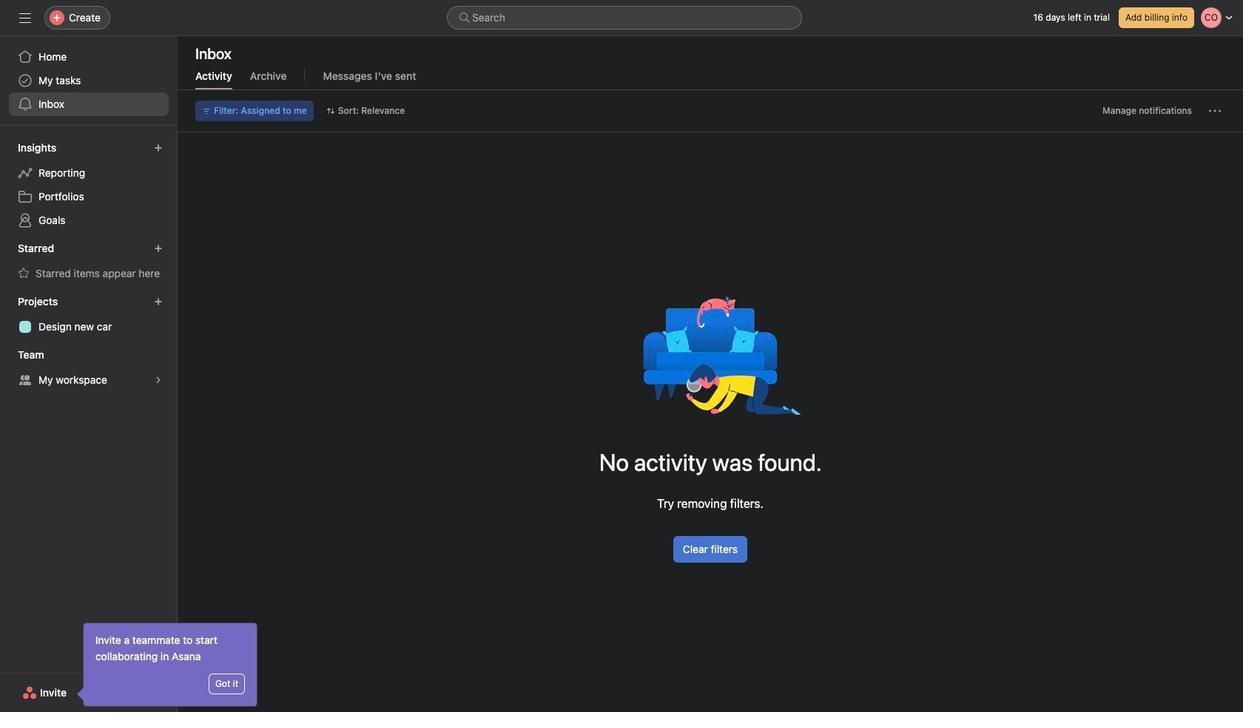 Task type: locate. For each thing, give the bounding box(es) containing it.
see details, my workspace image
[[154, 376, 163, 385]]

list box
[[447, 6, 802, 30]]

sort: relevance image
[[326, 107, 335, 115]]

new project or portfolio image
[[154, 297, 163, 306]]

global element
[[0, 36, 178, 125]]

new insights image
[[154, 144, 163, 152]]

tooltip
[[79, 624, 257, 707]]

hide sidebar image
[[19, 12, 31, 24]]



Task type: describe. For each thing, give the bounding box(es) containing it.
projects element
[[0, 289, 178, 342]]

starred element
[[0, 235, 178, 289]]

insights element
[[0, 135, 178, 235]]

add items to starred image
[[154, 244, 163, 253]]

more actions image
[[1209, 105, 1221, 117]]

teams element
[[0, 342, 178, 395]]



Task type: vqa. For each thing, say whether or not it's contained in the screenshot.
Teams element
yes



